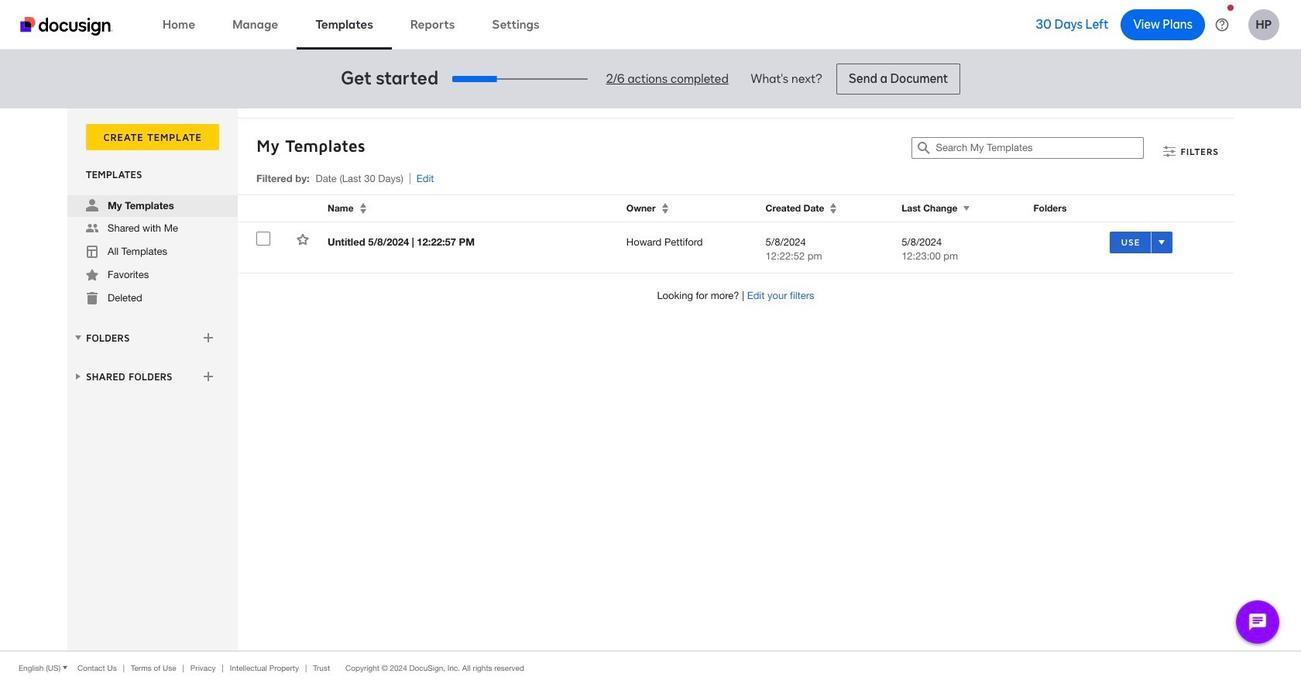 Task type: locate. For each thing, give the bounding box(es) containing it.
star filled image
[[86, 269, 98, 281]]

docusign esignature image
[[20, 17, 113, 35]]

add untitled 5/8/2024 | 12:22:57 pm to favorites image
[[297, 233, 309, 246]]

view folders image
[[72, 332, 84, 344]]

user image
[[86, 199, 98, 212]]

Search My Templates text field
[[936, 138, 1144, 158]]

shared image
[[86, 222, 98, 235]]



Task type: describe. For each thing, give the bounding box(es) containing it.
view shared folders image
[[72, 370, 84, 383]]

more info region
[[0, 651, 1302, 684]]

secondary navigation region
[[67, 108, 1238, 651]]

templates image
[[86, 246, 98, 258]]

trash image
[[86, 292, 98, 305]]



Task type: vqa. For each thing, say whether or not it's contained in the screenshot.
topmost folder icon
no



